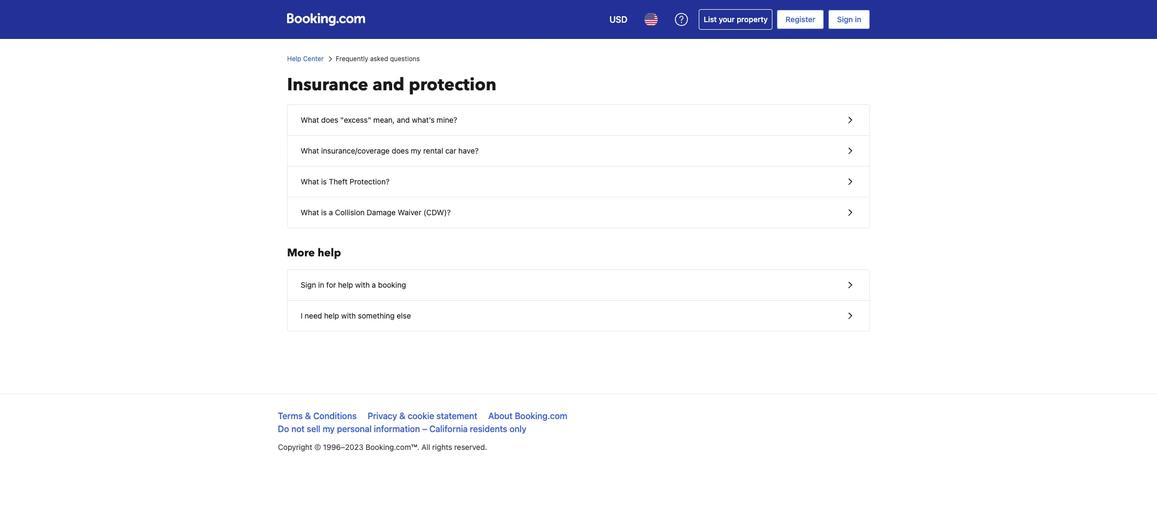 Task type: describe. For each thing, give the bounding box(es) containing it.
list your property link
[[699, 9, 773, 30]]

usd
[[609, 15, 627, 24]]

–
[[422, 425, 427, 434]]

statement
[[436, 412, 477, 421]]

what is a collision damage waiver (cdw)?
[[301, 208, 451, 217]]

need
[[305, 311, 322, 321]]

what for what does "excess" mean, and what's mine?
[[301, 115, 319, 125]]

i need help with something else button
[[288, 301, 869, 332]]

copyright
[[278, 443, 312, 452]]

privacy & cookie statement link
[[368, 412, 477, 421]]

only
[[510, 425, 526, 434]]

what insurance/coverage does my rental car have? button
[[288, 136, 869, 167]]

booking.com™.
[[365, 443, 419, 452]]

terms & conditions
[[278, 412, 357, 421]]

frequently
[[336, 55, 368, 63]]

in for sign in for help with a booking
[[318, 281, 324, 290]]

insurance and protection
[[287, 73, 496, 97]]

what for what is theft protection?
[[301, 177, 319, 186]]

more help
[[287, 246, 341, 261]]

a inside button
[[372, 281, 376, 290]]

more
[[287, 246, 315, 261]]

booking.com online hotel reservations image
[[287, 13, 365, 26]]

1 vertical spatial help
[[338, 281, 353, 290]]

i need help with something else
[[301, 311, 411, 321]]

your
[[719, 15, 735, 24]]

protection?
[[350, 177, 390, 186]]

sell
[[307, 425, 320, 434]]

conditions
[[313, 412, 357, 421]]

sign in for help with a booking button
[[288, 270, 869, 301]]

& for terms
[[305, 412, 311, 421]]

about booking.com do not sell my personal information – california residents only
[[278, 412, 567, 434]]

list your property
[[704, 15, 768, 24]]

what does "excess" mean, and what's mine? button
[[288, 105, 869, 136]]

reserved.
[[454, 443, 487, 452]]

& for privacy
[[399, 412, 405, 421]]

protection
[[409, 73, 496, 97]]

what for what insurance/coverage does my rental car have?
[[301, 146, 319, 155]]

california
[[429, 425, 468, 434]]

residents
[[470, 425, 507, 434]]

personal
[[337, 425, 372, 434]]

sign for sign in for help with a booking
[[301, 281, 316, 290]]

not
[[291, 425, 305, 434]]

a inside 'button'
[[329, 208, 333, 217]]

list
[[704, 15, 717, 24]]

property
[[737, 15, 768, 24]]

0 vertical spatial and
[[373, 73, 404, 97]]

sign in link
[[828, 10, 870, 29]]

sign in
[[837, 15, 861, 24]]

my inside about booking.com do not sell my personal information – california residents only
[[323, 425, 335, 434]]

about booking.com link
[[488, 412, 567, 421]]

privacy & cookie statement
[[368, 412, 477, 421]]

is for theft
[[321, 177, 327, 186]]

1 vertical spatial with
[[341, 311, 356, 321]]



Task type: locate. For each thing, give the bounding box(es) containing it.
questions
[[390, 55, 420, 63]]

a left booking
[[372, 281, 376, 290]]

4 what from the top
[[301, 208, 319, 217]]

about
[[488, 412, 513, 421]]

what is theft protection? button
[[288, 167, 869, 198]]

what inside 'button'
[[301, 208, 319, 217]]

i
[[301, 311, 303, 321]]

mean,
[[373, 115, 395, 125]]

&
[[305, 412, 311, 421], [399, 412, 405, 421]]

what left insurance/coverage
[[301, 146, 319, 155]]

a
[[329, 208, 333, 217], [372, 281, 376, 290]]

1 vertical spatial and
[[397, 115, 410, 125]]

have?
[[458, 146, 479, 155]]

usd button
[[603, 7, 634, 33]]

1 & from the left
[[305, 412, 311, 421]]

1 vertical spatial sign
[[301, 281, 316, 290]]

terms & conditions link
[[278, 412, 357, 421]]

1 horizontal spatial sign
[[837, 15, 853, 24]]

1 vertical spatial does
[[392, 146, 409, 155]]

0 vertical spatial help
[[318, 246, 341, 261]]

©
[[314, 443, 321, 452]]

my left rental
[[411, 146, 421, 155]]

help center button
[[287, 54, 324, 64]]

0 vertical spatial with
[[355, 281, 370, 290]]

a left the collision in the top left of the page
[[329, 208, 333, 217]]

my
[[411, 146, 421, 155], [323, 425, 335, 434]]

2 what from the top
[[301, 146, 319, 155]]

3 what from the top
[[301, 177, 319, 186]]

what is theft protection?
[[301, 177, 390, 186]]

and inside button
[[397, 115, 410, 125]]

is left the collision in the top left of the page
[[321, 208, 327, 217]]

booking
[[378, 281, 406, 290]]

2 & from the left
[[399, 412, 405, 421]]

rental
[[423, 146, 443, 155]]

cookie
[[408, 412, 434, 421]]

0 horizontal spatial my
[[323, 425, 335, 434]]

center
[[303, 55, 324, 63]]

information
[[374, 425, 420, 434]]

"excess"
[[340, 115, 371, 125]]

sign
[[837, 15, 853, 24], [301, 281, 316, 290]]

my inside button
[[411, 146, 421, 155]]

1 horizontal spatial a
[[372, 281, 376, 290]]

0 vertical spatial in
[[855, 15, 861, 24]]

insurance
[[287, 73, 368, 97]]

does
[[321, 115, 338, 125], [392, 146, 409, 155]]

1996–2023
[[323, 443, 363, 452]]

in inside button
[[318, 281, 324, 290]]

car
[[445, 146, 456, 155]]

is inside button
[[321, 177, 327, 186]]

theft
[[329, 177, 348, 186]]

and right the mean,
[[397, 115, 410, 125]]

sign for sign in
[[837, 15, 853, 24]]

sign in for help with a booking
[[301, 281, 406, 290]]

1 horizontal spatial my
[[411, 146, 421, 155]]

in for sign in
[[855, 15, 861, 24]]

0 horizontal spatial sign
[[301, 281, 316, 290]]

booking.com
[[515, 412, 567, 421]]

what
[[301, 115, 319, 125], [301, 146, 319, 155], [301, 177, 319, 186], [301, 208, 319, 217]]

1 horizontal spatial does
[[392, 146, 409, 155]]

1 vertical spatial is
[[321, 208, 327, 217]]

frequently asked questions
[[336, 55, 420, 63]]

help right need
[[324, 311, 339, 321]]

help right more
[[318, 246, 341, 261]]

privacy
[[368, 412, 397, 421]]

what down insurance
[[301, 115, 319, 125]]

1 vertical spatial my
[[323, 425, 335, 434]]

is for a
[[321, 208, 327, 217]]

do
[[278, 425, 289, 434]]

(cdw)?
[[423, 208, 451, 217]]

0 vertical spatial sign
[[837, 15, 853, 24]]

is
[[321, 177, 327, 186], [321, 208, 327, 217]]

what is a collision damage waiver (cdw)? button
[[288, 198, 869, 228]]

0 vertical spatial a
[[329, 208, 333, 217]]

0 horizontal spatial a
[[329, 208, 333, 217]]

what for what is a collision damage waiver (cdw)?
[[301, 208, 319, 217]]

& up 'do not sell my personal information – california residents only' link
[[399, 412, 405, 421]]

mine?
[[437, 115, 457, 125]]

help
[[318, 246, 341, 261], [338, 281, 353, 290], [324, 311, 339, 321]]

collision
[[335, 208, 365, 217]]

0 horizontal spatial does
[[321, 115, 338, 125]]

with left booking
[[355, 281, 370, 290]]

register link
[[777, 10, 824, 29]]

1 horizontal spatial in
[[855, 15, 861, 24]]

1 what from the top
[[301, 115, 319, 125]]

do not sell my personal information – california residents only link
[[278, 425, 526, 434]]

sign left for
[[301, 281, 316, 290]]

sign inside button
[[301, 281, 316, 290]]

what left the collision in the top left of the page
[[301, 208, 319, 217]]

something
[[358, 311, 395, 321]]

and down asked
[[373, 73, 404, 97]]

in
[[855, 15, 861, 24], [318, 281, 324, 290]]

1 vertical spatial a
[[372, 281, 376, 290]]

for
[[326, 281, 336, 290]]

my down conditions
[[323, 425, 335, 434]]

damage
[[367, 208, 396, 217]]

what insurance/coverage does my rental car have?
[[301, 146, 479, 155]]

help center
[[287, 55, 324, 63]]

insurance/coverage
[[321, 146, 390, 155]]

is inside 'button'
[[321, 208, 327, 217]]

2 is from the top
[[321, 208, 327, 217]]

what does "excess" mean, and what's mine?
[[301, 115, 457, 125]]

what left theft
[[301, 177, 319, 186]]

rights
[[432, 443, 452, 452]]

all
[[421, 443, 430, 452]]

0 vertical spatial my
[[411, 146, 421, 155]]

register
[[786, 15, 815, 24]]

asked
[[370, 55, 388, 63]]

2 vertical spatial help
[[324, 311, 339, 321]]

copyright © 1996–2023 booking.com™. all rights reserved.
[[278, 443, 487, 452]]

sign in for help with a booking link
[[288, 270, 869, 301]]

1 vertical spatial in
[[318, 281, 324, 290]]

0 vertical spatial does
[[321, 115, 338, 125]]

0 horizontal spatial in
[[318, 281, 324, 290]]

1 horizontal spatial &
[[399, 412, 405, 421]]

help right for
[[338, 281, 353, 290]]

terms
[[278, 412, 303, 421]]

help
[[287, 55, 301, 63]]

waiver
[[398, 208, 421, 217]]

and
[[373, 73, 404, 97], [397, 115, 410, 125]]

1 is from the top
[[321, 177, 327, 186]]

else
[[397, 311, 411, 321]]

what's
[[412, 115, 435, 125]]

does left rental
[[392, 146, 409, 155]]

& up sell
[[305, 412, 311, 421]]

with
[[355, 281, 370, 290], [341, 311, 356, 321]]

with left something at the left of the page
[[341, 311, 356, 321]]

0 horizontal spatial &
[[305, 412, 311, 421]]

sign right register
[[837, 15, 853, 24]]

is left theft
[[321, 177, 327, 186]]

does left "excess"
[[321, 115, 338, 125]]

0 vertical spatial is
[[321, 177, 327, 186]]



Task type: vqa. For each thing, say whether or not it's contained in the screenshot.
top My
yes



